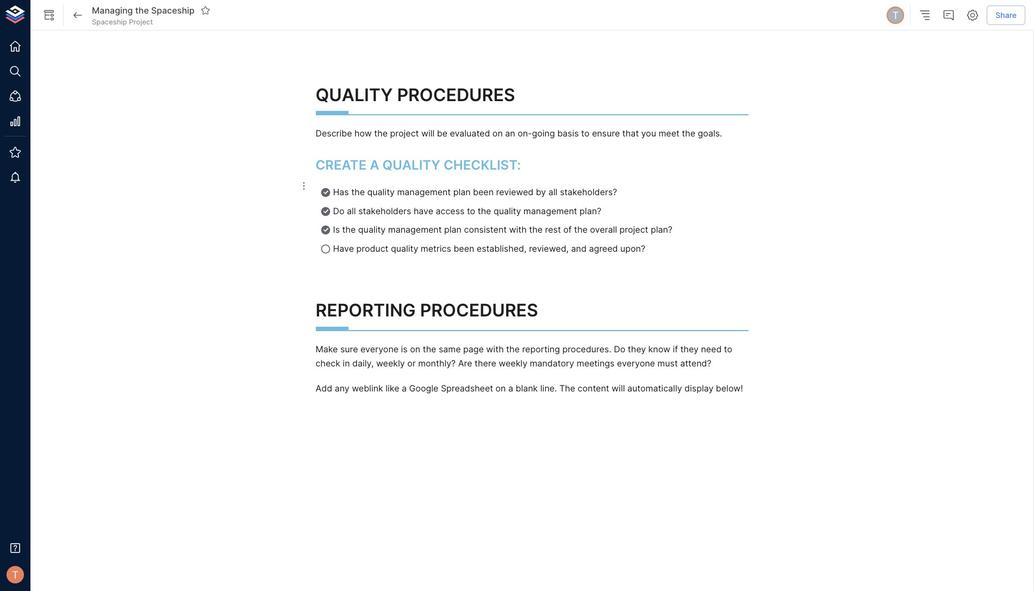 Task type: locate. For each thing, give the bounding box(es) containing it.
with up established,
[[509, 224, 527, 235]]

0 horizontal spatial everyone
[[361, 344, 399, 354]]

2 vertical spatial on
[[496, 383, 506, 394]]

do up meetings
[[614, 344, 626, 354]]

0 horizontal spatial spaceship
[[92, 17, 127, 26]]

everyone down 'know'
[[617, 358, 655, 369]]

create a quality checklist:
[[316, 157, 521, 173]]

line.
[[541, 383, 557, 394]]

procedures up "evaluated"
[[397, 84, 515, 106]]

1 vertical spatial on
[[410, 344, 421, 354]]

0 horizontal spatial with
[[486, 344, 504, 354]]

spaceship down managing
[[92, 17, 127, 26]]

google
[[409, 383, 439, 394]]

quality for consistent
[[358, 224, 386, 235]]

0 horizontal spatial they
[[628, 344, 646, 354]]

make
[[316, 344, 338, 354]]

2 weekly from the left
[[499, 358, 528, 369]]

plan
[[453, 187, 471, 198], [444, 224, 462, 235]]

t
[[893, 9, 899, 21], [12, 569, 18, 581]]

1 horizontal spatial a
[[509, 383, 513, 394]]

1 vertical spatial t button
[[3, 563, 27, 587]]

2 checked image from the top
[[320, 225, 331, 236]]

2 vertical spatial to
[[724, 344, 733, 354]]

1 horizontal spatial with
[[509, 224, 527, 235]]

in
[[343, 358, 350, 369]]

to right basis
[[582, 128, 590, 139]]

quality up product
[[358, 224, 386, 235]]

do right checked image
[[333, 205, 345, 216]]

been right metrics
[[454, 243, 475, 254]]

quality
[[367, 187, 395, 198], [494, 205, 521, 216], [358, 224, 386, 235], [391, 243, 418, 254]]

1 vertical spatial spaceship
[[92, 17, 127, 26]]

1 horizontal spatial to
[[582, 128, 590, 139]]

0 horizontal spatial a
[[402, 383, 407, 394]]

0 vertical spatial project
[[390, 128, 419, 139]]

is
[[401, 344, 408, 354]]

1 horizontal spatial everyone
[[617, 358, 655, 369]]

with
[[509, 224, 527, 235], [486, 344, 504, 354]]

to right need
[[724, 344, 733, 354]]

everyone
[[361, 344, 399, 354], [617, 358, 655, 369]]

to down has the quality management plan been reviewed by all stakeholders?
[[467, 205, 476, 216]]

quality up how
[[316, 84, 393, 106]]

a right like
[[402, 383, 407, 394]]

all right 'by' at the top
[[549, 187, 558, 198]]

an
[[505, 128, 515, 139]]

management up rest
[[524, 205, 577, 216]]

1 vertical spatial procedures
[[420, 300, 538, 321]]

1 horizontal spatial they
[[681, 344, 699, 354]]

quality
[[316, 84, 393, 106], [383, 157, 441, 173]]

describe how the project will be evaluated on an on-going basis to ensure that you meet the goals.
[[316, 128, 723, 139]]

1 a from the left
[[402, 383, 407, 394]]

1 horizontal spatial t
[[893, 9, 899, 21]]

1 vertical spatial checked image
[[320, 225, 331, 236]]

will
[[422, 128, 435, 139], [612, 383, 625, 394]]

spaceship left favorite image
[[151, 5, 195, 16]]

on for evaluated
[[493, 128, 503, 139]]

check
[[316, 358, 340, 369]]

management up have
[[397, 187, 451, 198]]

do
[[333, 205, 345, 216], [614, 344, 626, 354]]

project up create a quality checklist:
[[390, 128, 419, 139]]

0 vertical spatial on
[[493, 128, 503, 139]]

do inside make sure everyone is on the same page with the reporting procedures. do they know if they need to check in daily, weekly or monthly? are there weekly mandatory meetings everyone must attend?
[[614, 344, 626, 354]]

0 horizontal spatial to
[[467, 205, 476, 216]]

on
[[493, 128, 503, 139], [410, 344, 421, 354], [496, 383, 506, 394]]

a
[[402, 383, 407, 394], [509, 383, 513, 394]]

will left be
[[422, 128, 435, 139]]

need
[[701, 344, 722, 354]]

quality up the is the quality management plan consistent with the rest of the overall project plan?
[[494, 205, 521, 216]]

0 horizontal spatial t
[[12, 569, 18, 581]]

on left blank
[[496, 383, 506, 394]]

0 horizontal spatial will
[[422, 128, 435, 139]]

checked image left has
[[320, 187, 331, 198]]

1 vertical spatial t
[[12, 569, 18, 581]]

the up monthly?
[[423, 344, 436, 354]]

the
[[135, 5, 149, 16], [374, 128, 388, 139], [682, 128, 696, 139], [352, 187, 365, 198], [478, 205, 491, 216], [342, 224, 356, 235], [529, 224, 543, 235], [574, 224, 588, 235], [423, 344, 436, 354], [506, 344, 520, 354]]

on right "is"
[[410, 344, 421, 354]]

1 horizontal spatial spaceship
[[151, 5, 195, 16]]

0 vertical spatial t button
[[886, 5, 906, 26]]

the right has
[[352, 187, 365, 198]]

mandatory
[[530, 358, 575, 369]]

0 vertical spatial everyone
[[361, 344, 399, 354]]

with up there at the left bottom of page
[[486, 344, 504, 354]]

procedures up page
[[420, 300, 538, 321]]

0 vertical spatial with
[[509, 224, 527, 235]]

automatically
[[628, 383, 682, 394]]

1 vertical spatial plan?
[[651, 224, 673, 235]]

page
[[463, 344, 484, 354]]

table of contents image
[[919, 9, 932, 22]]

0 horizontal spatial do
[[333, 205, 345, 216]]

on left the an
[[493, 128, 503, 139]]

plan down access
[[444, 224, 462, 235]]

the right of
[[574, 224, 588, 235]]

0 vertical spatial procedures
[[397, 84, 515, 106]]

project up upon?
[[620, 224, 649, 235]]

checked image
[[320, 206, 331, 217]]

spaceship
[[151, 5, 195, 16], [92, 17, 127, 26]]

1 vertical spatial will
[[612, 383, 625, 394]]

weekly
[[376, 358, 405, 369], [499, 358, 528, 369]]

1 horizontal spatial weekly
[[499, 358, 528, 369]]

procedures for reporting procedures
[[420, 300, 538, 321]]

is
[[333, 224, 340, 235]]

1 vertical spatial everyone
[[617, 358, 655, 369]]

unchecked image
[[320, 243, 331, 254]]

checked image for has
[[320, 187, 331, 198]]

display
[[685, 383, 714, 394]]

on-
[[518, 128, 532, 139]]

on for spreadsheet
[[496, 383, 506, 394]]

1 vertical spatial all
[[347, 205, 356, 216]]

basis
[[558, 128, 579, 139]]

quality procedures
[[316, 84, 515, 106]]

they
[[628, 344, 646, 354], [681, 344, 699, 354]]

all
[[549, 187, 558, 198], [347, 205, 356, 216]]

plan up do all stakeholders have access to the quality management plan?
[[453, 187, 471, 198]]

2 horizontal spatial to
[[724, 344, 733, 354]]

0 vertical spatial checked image
[[320, 187, 331, 198]]

been up do all stakeholders have access to the quality management plan?
[[473, 187, 494, 198]]

quality right a
[[383, 157, 441, 173]]

been
[[473, 187, 494, 198], [454, 243, 475, 254]]

managing the spaceship
[[92, 5, 195, 16]]

they right if
[[681, 344, 699, 354]]

or
[[407, 358, 416, 369]]

1 horizontal spatial will
[[612, 383, 625, 394]]

1 horizontal spatial t button
[[886, 5, 906, 26]]

1 vertical spatial with
[[486, 344, 504, 354]]

0 vertical spatial management
[[397, 187, 451, 198]]

any
[[335, 383, 350, 394]]

1 vertical spatial management
[[524, 205, 577, 216]]

t button
[[886, 5, 906, 26], [3, 563, 27, 587]]

1 vertical spatial quality
[[383, 157, 441, 173]]

management down have
[[388, 224, 442, 235]]

procedures
[[397, 84, 515, 106], [420, 300, 538, 321]]

2 they from the left
[[681, 344, 699, 354]]

quality up stakeholders
[[367, 187, 395, 198]]

to
[[582, 128, 590, 139], [467, 205, 476, 216], [724, 344, 733, 354]]

quality left metrics
[[391, 243, 418, 254]]

1 vertical spatial project
[[620, 224, 649, 235]]

managing
[[92, 5, 133, 16]]

the left reporting
[[506, 344, 520, 354]]

t for the leftmost t button
[[12, 569, 18, 581]]

0 horizontal spatial plan?
[[580, 205, 602, 216]]

has the quality management plan been reviewed by all stakeholders?
[[333, 187, 618, 198]]

show wiki image
[[42, 9, 55, 22]]

know
[[649, 344, 671, 354]]

0 vertical spatial all
[[549, 187, 558, 198]]

procedures.
[[563, 344, 612, 354]]

1 horizontal spatial do
[[614, 344, 626, 354]]

do all stakeholders have access to the quality management plan?
[[333, 205, 602, 216]]

consistent
[[464, 224, 507, 235]]

a left blank
[[509, 383, 513, 394]]

weekly down "is"
[[376, 358, 405, 369]]

will right content
[[612, 383, 625, 394]]

all down has
[[347, 205, 356, 216]]

monthly?
[[418, 358, 456, 369]]

the
[[560, 383, 576, 394]]

1 checked image from the top
[[320, 187, 331, 198]]

0 vertical spatial do
[[333, 205, 345, 216]]

0 horizontal spatial weekly
[[376, 358, 405, 369]]

1 horizontal spatial project
[[620, 224, 649, 235]]

the left rest
[[529, 224, 543, 235]]

checked image for is
[[320, 225, 331, 236]]

0 vertical spatial spaceship
[[151, 5, 195, 16]]

they left 'know'
[[628, 344, 646, 354]]

everyone up daily,
[[361, 344, 399, 354]]

1 vertical spatial do
[[614, 344, 626, 354]]

0 vertical spatial plan
[[453, 187, 471, 198]]

0 vertical spatial plan?
[[580, 205, 602, 216]]

0 horizontal spatial all
[[347, 205, 356, 216]]

like
[[386, 383, 400, 394]]

checked image left is
[[320, 225, 331, 236]]

management
[[397, 187, 451, 198], [524, 205, 577, 216], [388, 224, 442, 235]]

2 vertical spatial management
[[388, 224, 442, 235]]

1 vertical spatial plan
[[444, 224, 462, 235]]

weekly right there at the left bottom of page
[[499, 358, 528, 369]]

0 vertical spatial t
[[893, 9, 899, 21]]

checked image
[[320, 187, 331, 198], [320, 225, 331, 236]]

project
[[390, 128, 419, 139], [620, 224, 649, 235]]

the right how
[[374, 128, 388, 139]]



Task type: describe. For each thing, give the bounding box(es) containing it.
are
[[458, 358, 472, 369]]

favorite image
[[201, 5, 210, 15]]

go back image
[[71, 9, 84, 22]]

stakeholders?
[[560, 187, 618, 198]]

1 vertical spatial to
[[467, 205, 476, 216]]

1 vertical spatial been
[[454, 243, 475, 254]]

must
[[658, 358, 678, 369]]

there
[[475, 358, 497, 369]]

2 a from the left
[[509, 383, 513, 394]]

a
[[370, 157, 379, 173]]

share
[[996, 10, 1017, 19]]

that
[[623, 128, 639, 139]]

if
[[673, 344, 678, 354]]

add
[[316, 383, 332, 394]]

1 weekly from the left
[[376, 358, 405, 369]]

the up the project
[[135, 5, 149, 16]]

established,
[[477, 243, 527, 254]]

0 vertical spatial will
[[422, 128, 435, 139]]

agreed
[[589, 243, 618, 254]]

metrics
[[421, 243, 451, 254]]

plan for been
[[453, 187, 471, 198]]

procedures for quality procedures
[[397, 84, 515, 106]]

content
[[578, 383, 610, 394]]

by
[[536, 187, 546, 198]]

with inside make sure everyone is on the same page with the reporting procedures. do they know if they need to check in daily, weekly or monthly? are there weekly mandatory meetings everyone must attend?
[[486, 344, 504, 354]]

add any weblink like a google spreadsheet on a blank line. the content will automatically display below!
[[316, 383, 743, 394]]

rest
[[545, 224, 561, 235]]

ensure
[[592, 128, 620, 139]]

spaceship project link
[[92, 17, 153, 27]]

how
[[355, 128, 372, 139]]

evaluated
[[450, 128, 490, 139]]

access
[[436, 205, 465, 216]]

meet
[[659, 128, 680, 139]]

be
[[437, 128, 448, 139]]

is the quality management plan consistent with the rest of the overall project plan?
[[333, 224, 673, 235]]

attend?
[[681, 358, 712, 369]]

have
[[333, 243, 354, 254]]

upon?
[[621, 243, 646, 254]]

spaceship project
[[92, 17, 153, 26]]

reviewed
[[496, 187, 534, 198]]

on inside make sure everyone is on the same page with the reporting procedures. do they know if they need to check in daily, weekly or monthly? are there weekly mandatory meetings everyone must attend?
[[410, 344, 421, 354]]

product
[[357, 243, 389, 254]]

going
[[532, 128, 555, 139]]

make sure everyone is on the same page with the reporting procedures. do they know if they need to check in daily, weekly or monthly? are there weekly mandatory meetings everyone must attend?
[[316, 344, 735, 369]]

blank
[[516, 383, 538, 394]]

share button
[[987, 5, 1026, 25]]

1 they from the left
[[628, 344, 646, 354]]

have
[[414, 205, 434, 216]]

0 vertical spatial to
[[582, 128, 590, 139]]

the right is
[[342, 224, 356, 235]]

to inside make sure everyone is on the same page with the reporting procedures. do they know if they need to check in daily, weekly or monthly? are there weekly mandatory meetings everyone must attend?
[[724, 344, 733, 354]]

daily,
[[352, 358, 374, 369]]

has
[[333, 187, 349, 198]]

stakeholders
[[359, 205, 411, 216]]

checklist:
[[444, 157, 521, 173]]

and
[[571, 243, 587, 254]]

0 vertical spatial been
[[473, 187, 494, 198]]

same
[[439, 344, 461, 354]]

below!
[[716, 383, 743, 394]]

spreadsheet
[[441, 383, 493, 394]]

0 horizontal spatial t button
[[3, 563, 27, 587]]

the up consistent
[[478, 205, 491, 216]]

meetings
[[577, 358, 615, 369]]

0 horizontal spatial project
[[390, 128, 419, 139]]

comments image
[[943, 9, 956, 22]]

settings image
[[967, 9, 980, 22]]

weblink
[[352, 383, 383, 394]]

sure
[[340, 344, 358, 354]]

of
[[564, 224, 572, 235]]

spaceship inside spaceship project link
[[92, 17, 127, 26]]

reporting
[[316, 300, 416, 321]]

0 vertical spatial quality
[[316, 84, 393, 106]]

1 horizontal spatial all
[[549, 187, 558, 198]]

quality for been
[[367, 187, 395, 198]]

management for consistent
[[388, 224, 442, 235]]

t for the right t button
[[893, 9, 899, 21]]

management for been
[[397, 187, 451, 198]]

quality for established,
[[391, 243, 418, 254]]

reviewed,
[[529, 243, 569, 254]]

describe
[[316, 128, 352, 139]]

1 horizontal spatial plan?
[[651, 224, 673, 235]]

overall
[[590, 224, 617, 235]]

plan for consistent
[[444, 224, 462, 235]]

create
[[316, 157, 367, 173]]

have product quality metrics been established, reviewed, and agreed upon?
[[333, 243, 646, 254]]

goals.
[[698, 128, 723, 139]]

the right the meet
[[682, 128, 696, 139]]

project
[[129, 17, 153, 26]]

reporting
[[522, 344, 560, 354]]

reporting procedures
[[316, 300, 538, 321]]

you
[[642, 128, 657, 139]]



Task type: vqa. For each thing, say whether or not it's contained in the screenshot.
first Traffic from the top of the page
no



